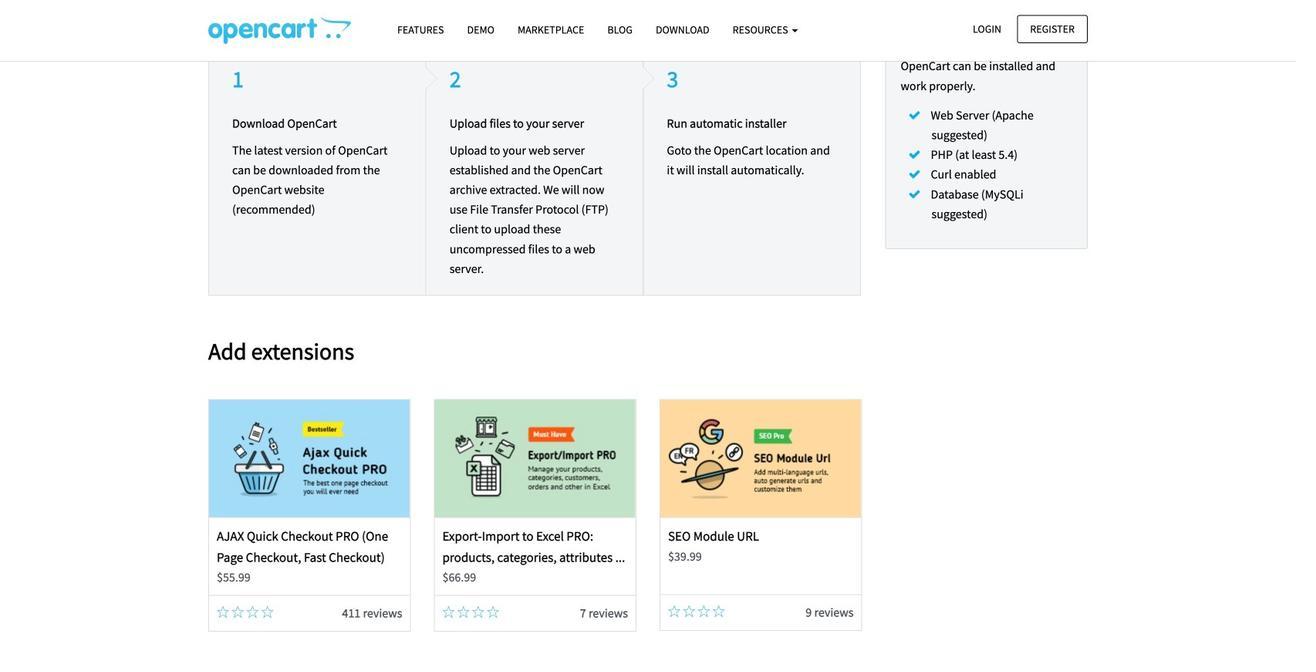 Task type: locate. For each thing, give the bounding box(es) containing it.
export-import to excel pro: products, categories, attributes ... image
[[435, 400, 636, 518]]

star light o image
[[713, 606, 725, 618], [217, 606, 229, 619], [246, 606, 259, 619], [487, 606, 499, 619]]

star light o image
[[668, 606, 681, 618], [683, 606, 695, 618], [698, 606, 710, 618], [232, 606, 244, 619], [261, 606, 274, 619], [443, 606, 455, 619], [457, 606, 470, 619], [472, 606, 485, 619]]

seo module url image
[[661, 400, 861, 518]]



Task type: describe. For each thing, give the bounding box(es) containing it.
opencart - downloads image
[[208, 16, 351, 44]]

ajax quick checkout pro (one page checkout, fast checkout) image
[[209, 400, 410, 518]]



Task type: vqa. For each thing, say whether or not it's contained in the screenshot.
home Icon
no



